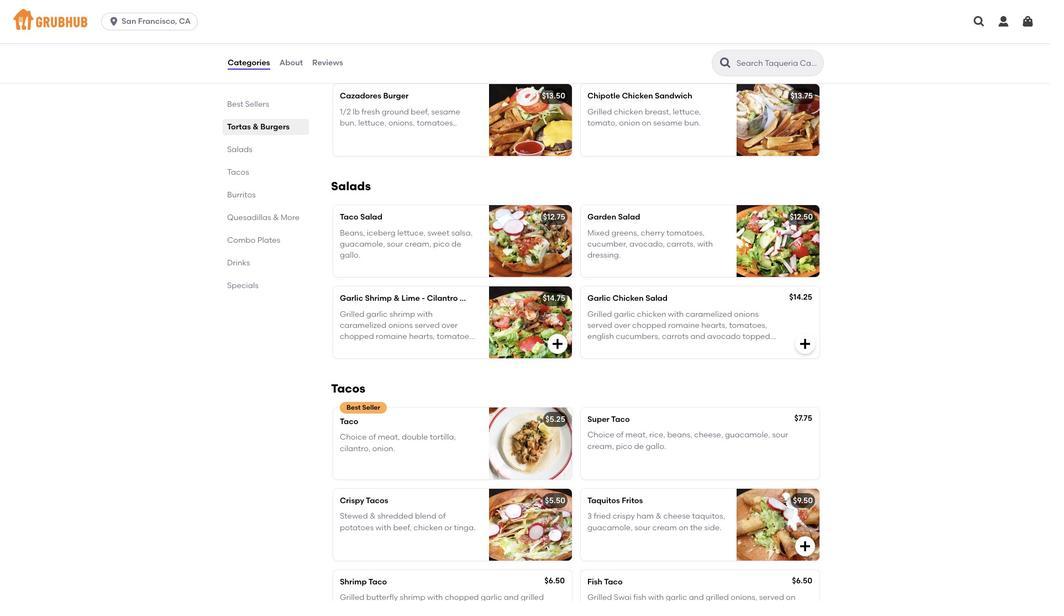 Task type: describe. For each thing, give the bounding box(es) containing it.
cream, inside beans, iceberg lettuce, sweet salsa, guacamole, sour cream, pico de gallo.
[[405, 239, 432, 249]]

meat, for double
[[378, 433, 400, 442]]

san
[[122, 17, 136, 26]]

cazadores burger
[[340, 91, 409, 101]]

taco image
[[489, 408, 572, 480]]

tomatoes,.
[[417, 118, 457, 128]]

iceberg
[[367, 228, 396, 237]]

bun.
[[685, 118, 701, 128]]

best sellers
[[227, 100, 269, 109]]

garlic
[[614, 309, 636, 319]]

with up romaine
[[668, 309, 684, 319]]

taquitos
[[588, 496, 620, 505]]

taquitos fritos
[[588, 496, 643, 505]]

on inside choice of meat, refried beans, tomatoes, onions, lettuce, avocado, on a roll.
[[340, 48, 350, 58]]

more
[[281, 213, 300, 222]]

0 vertical spatial tacos
[[227, 168, 249, 177]]

chicken for chicken
[[622, 91, 653, 101]]

garden salad image
[[737, 205, 820, 277]]

super taco
[[588, 415, 630, 424]]

refried
[[402, 26, 427, 35]]

specials
[[227, 281, 259, 290]]

seller
[[362, 404, 381, 411]]

guacamole, inside beans, iceberg lettuce, sweet salsa, guacamole, sour cream, pico de gallo.
[[340, 239, 385, 249]]

reviews button
[[312, 43, 344, 83]]

tinga.
[[454, 523, 476, 532]]

choice of meat, rice, beans, cheese, guacamole, sour cream, pico de gallo.
[[588, 430, 789, 451]]

de inside choice of meat, rice, beans, cheese, guacamole, sour cream, pico de gallo.
[[634, 442, 644, 451]]

choice of meat, refried beans, tomatoes, onions, lettuce, avocado, on a roll. button
[[333, 3, 572, 75]]

drinks
[[227, 258, 250, 268]]

choice of meat, refried beans, tomatoes, onions, lettuce, avocado, on a roll.
[[340, 26, 474, 58]]

categories
[[228, 58, 270, 67]]

burgers
[[261, 122, 290, 132]]

taco salad
[[340, 212, 383, 222]]

$12.75
[[543, 212, 566, 222]]

cherry
[[641, 228, 665, 237]]

stewed
[[340, 512, 368, 521]]

hearts,
[[702, 321, 728, 330]]

sesame inside grilled chicken breast, lettuce, tomato, onion on sesame bun.
[[654, 118, 683, 128]]

cucumbers,
[[616, 332, 660, 341]]

beans, iceberg lettuce, sweet salsa, guacamole, sour cream, pico de gallo.
[[340, 228, 473, 260]]

$5.25
[[546, 415, 566, 424]]

cilantro
[[427, 294, 458, 303]]

svg image inside san francisco, ca button
[[108, 16, 119, 27]]

roll.
[[358, 48, 372, 58]]

tortas
[[227, 122, 251, 132]]

guacamole, inside 3 fried crispy ham & cheese taquitos, guacamole, sour cream on the side.
[[588, 523, 633, 532]]

sour inside choice of meat, rice, beans, cheese, guacamole, sour cream, pico de gallo.
[[773, 430, 789, 440]]

of for double
[[369, 433, 376, 442]]

salad right cilantro
[[460, 294, 482, 303]]

of for refried
[[369, 26, 376, 35]]

cazadores
[[340, 91, 382, 101]]

garlic shrimp & lime - cilantro salad image
[[489, 287, 572, 358]]

carrots,
[[667, 239, 696, 249]]

blend
[[415, 512, 437, 521]]

combo
[[227, 236, 256, 245]]

$7.75
[[795, 414, 813, 423]]

or
[[445, 523, 452, 532]]

1/2 lb fresh ground beef, sesame bun, lettuce, onions, tomatoes,.
[[340, 107, 461, 128]]

on inside 3 fried crispy ham & cheese taquitos, guacamole, sour cream on the side.
[[679, 523, 689, 532]]

chipotle chicken sandwich
[[588, 91, 693, 101]]

romaine
[[669, 321, 700, 330]]

gallo. inside choice of meat, rice, beans, cheese, guacamole, sour cream, pico de gallo.
[[646, 442, 667, 451]]

ca
[[179, 17, 191, 26]]

with inside stewed & shredded blend of potatoes with beef, chicken or tinga.
[[376, 523, 392, 532]]

1 vertical spatial shrimp
[[340, 577, 367, 587]]

the
[[691, 523, 703, 532]]

categories button
[[227, 43, 271, 83]]

3 fried crispy ham & cheese taquitos, guacamole, sour cream on the side.
[[588, 512, 726, 532]]

garden salad
[[588, 212, 641, 222]]

of for rice,
[[617, 430, 624, 440]]

choice of meat, double tortilla, cilantro, onion.
[[340, 433, 456, 453]]

cazadores burger image
[[489, 84, 572, 156]]

francisco,
[[138, 17, 177, 26]]

pico inside choice of meat, rice, beans, cheese, guacamole, sour cream, pico de gallo.
[[616, 442, 633, 451]]

crispy tacos
[[340, 496, 388, 505]]

1 horizontal spatial svg image
[[799, 337, 812, 351]]

san francisco, ca
[[122, 17, 191, 26]]

lime
[[402, 294, 420, 303]]

on inside grilled chicken breast, lettuce, tomato, onion on sesame bun.
[[642, 118, 652, 128]]

chipotle chicken sandwich image
[[737, 84, 820, 156]]

fish
[[588, 577, 603, 587]]

salad up chopped
[[646, 294, 668, 303]]

salad up greens,
[[618, 212, 641, 222]]

cream, inside choice of meat, rice, beans, cheese, guacamole, sour cream, pico de gallo.
[[588, 442, 614, 451]]

torta image
[[489, 3, 572, 75]]

cheese,
[[695, 430, 724, 440]]

1 horizontal spatial tacos
[[331, 382, 366, 395]]

garden
[[588, 212, 617, 222]]

ham
[[637, 512, 654, 521]]

garlic shrimp & lime - cilantro salad
[[340, 294, 482, 303]]

fish taco
[[588, 577, 623, 587]]

english
[[588, 332, 614, 341]]

$5.50
[[545, 496, 566, 505]]

sour inside 3 fried crispy ham & cheese taquitos, guacamole, sour cream on the side.
[[635, 523, 651, 532]]

quesadillas
[[227, 213, 271, 222]]

bun,
[[340, 118, 357, 128]]

fresh inside grilled garlic chicken with caramelized onions served over chopped romaine hearts, tomatoes, english cucumbers, carrots and avocado topped with fresh parmesan.
[[605, 343, 624, 352]]

beans,
[[340, 228, 365, 237]]

tomato,
[[588, 118, 618, 128]]

$6.50 for shrimp taco
[[545, 576, 565, 586]]

tortilla,
[[430, 433, 456, 442]]

-
[[422, 294, 425, 303]]

lettuce, inside beans, iceberg lettuce, sweet salsa, guacamole, sour cream, pico de gallo.
[[398, 228, 426, 237]]

chicken inside stewed & shredded blend of potatoes with beef, chicken or tinga.
[[414, 523, 443, 532]]

mixed greens, cherry tomatoes, cucumber, avocado, carrots, with dressing.
[[588, 228, 713, 260]]

beef, inside stewed & shredded blend of potatoes with beef, chicken or tinga.
[[393, 523, 412, 532]]

2 vertical spatial tacos
[[366, 496, 388, 505]]

avocado
[[708, 332, 741, 341]]

crispy
[[340, 496, 364, 505]]

Search Taqueria Cazadores search field
[[736, 58, 821, 69]]

potatoes
[[340, 523, 374, 532]]



Task type: vqa. For each thing, say whether or not it's contained in the screenshot.
meat,
yes



Task type: locate. For each thing, give the bounding box(es) containing it.
0 vertical spatial beef,
[[411, 107, 430, 116]]

1 horizontal spatial beans,
[[668, 430, 693, 440]]

main navigation navigation
[[0, 0, 1052, 43]]

tomatoes,
[[340, 37, 378, 46], [667, 228, 705, 237], [730, 321, 768, 330]]

side.
[[705, 523, 722, 532]]

chicken inside grilled chicken breast, lettuce, tomato, onion on sesame bun.
[[614, 107, 643, 116]]

0 horizontal spatial guacamole,
[[340, 239, 385, 249]]

beans, for rice,
[[668, 430, 693, 440]]

2 $6.50 from the left
[[793, 576, 813, 586]]

salad
[[360, 212, 383, 222], [618, 212, 641, 222], [460, 294, 482, 303], [646, 294, 668, 303]]

& for more
[[273, 213, 279, 222]]

dressing.
[[588, 251, 621, 260]]

beans, right refried
[[428, 26, 454, 35]]

fritos
[[622, 496, 643, 505]]

grilled
[[588, 107, 612, 116], [588, 309, 612, 319]]

guacamole, down beans, on the top left of the page
[[340, 239, 385, 249]]

fresh down english
[[605, 343, 624, 352]]

2 horizontal spatial svg image
[[998, 15, 1011, 28]]

1 $6.50 from the left
[[545, 576, 565, 586]]

0 horizontal spatial tacos
[[227, 168, 249, 177]]

1 horizontal spatial salads
[[331, 179, 371, 193]]

grilled for grilled garlic chicken with caramelized onions served over chopped romaine hearts, tomatoes, english cucumbers, carrots and avocado topped with fresh parmesan.
[[588, 309, 612, 319]]

1 vertical spatial pico
[[616, 442, 633, 451]]

2 horizontal spatial sour
[[773, 430, 789, 440]]

sellers
[[245, 100, 269, 109]]

best left sellers
[[227, 100, 243, 109]]

choice inside choice of meat, double tortilla, cilantro, onion.
[[340, 433, 367, 442]]

shredded
[[378, 512, 413, 521]]

1 vertical spatial grilled
[[588, 309, 612, 319]]

0 horizontal spatial avocado,
[[439, 37, 474, 46]]

1 vertical spatial de
[[634, 442, 644, 451]]

2 horizontal spatial on
[[679, 523, 689, 532]]

0 horizontal spatial gallo.
[[340, 251, 361, 260]]

3
[[588, 512, 592, 521]]

super
[[588, 415, 610, 424]]

lettuce, down refried
[[409, 37, 437, 46]]

& left more
[[273, 213, 279, 222]]

0 vertical spatial de
[[452, 239, 462, 249]]

1 horizontal spatial sesame
[[654, 118, 683, 128]]

0 horizontal spatial fresh
[[362, 107, 380, 116]]

served
[[588, 321, 613, 330]]

cilantro,
[[340, 444, 371, 453]]

sesame up tomatoes,.
[[431, 107, 461, 116]]

choice down super
[[588, 430, 615, 440]]

1 vertical spatial onions,
[[389, 118, 415, 128]]

& up cream
[[656, 512, 662, 521]]

chicken
[[614, 107, 643, 116], [637, 309, 667, 319], [414, 523, 443, 532]]

meat, inside choice of meat, refried beans, tomatoes, onions, lettuce, avocado, on a roll.
[[378, 26, 400, 35]]

chicken up garlic
[[613, 294, 644, 303]]

shrimp left lime
[[365, 294, 392, 303]]

pico
[[433, 239, 450, 249], [616, 442, 633, 451]]

gallo. inside beans, iceberg lettuce, sweet salsa, guacamole, sour cream, pico de gallo.
[[340, 251, 361, 260]]

beans,
[[428, 26, 454, 35], [668, 430, 693, 440]]

guacamole, right cheese, on the bottom right of page
[[725, 430, 771, 440]]

1 horizontal spatial garlic
[[588, 294, 611, 303]]

taco salad image
[[489, 205, 572, 277]]

of up onion.
[[369, 433, 376, 442]]

choice for pico
[[588, 430, 615, 440]]

gallo. down beans, on the top left of the page
[[340, 251, 361, 260]]

taco for shrimp taco
[[369, 577, 387, 587]]

meat, left rice, at bottom
[[626, 430, 648, 440]]

plates
[[257, 236, 280, 245]]

cream
[[653, 523, 677, 532]]

guacamole, down fried
[[588, 523, 633, 532]]

onions
[[734, 309, 759, 319]]

tortas & burgers
[[227, 122, 290, 132]]

reviews
[[312, 58, 343, 67]]

0 vertical spatial salads
[[227, 145, 253, 154]]

meat, left refried
[[378, 26, 400, 35]]

crispy tacos image
[[489, 489, 572, 561]]

meat, inside choice of meat, rice, beans, cheese, guacamole, sour cream, pico de gallo.
[[626, 430, 648, 440]]

1 vertical spatial gallo.
[[646, 442, 667, 451]]

choice up cilantro,
[[340, 433, 367, 442]]

about button
[[279, 43, 304, 83]]

meat, for refried
[[378, 26, 400, 35]]

choice up a
[[340, 26, 367, 35]]

$6.50
[[545, 576, 565, 586], [793, 576, 813, 586]]

1 garlic from the left
[[340, 294, 363, 303]]

$14.25
[[790, 293, 813, 302]]

1 horizontal spatial guacamole,
[[588, 523, 633, 532]]

on
[[340, 48, 350, 58], [642, 118, 652, 128], [679, 523, 689, 532]]

salads down tortas
[[227, 145, 253, 154]]

lettuce, inside grilled chicken breast, lettuce, tomato, onion on sesame bun.
[[673, 107, 702, 116]]

0 vertical spatial tomatoes,
[[340, 37, 378, 46]]

0 vertical spatial avocado,
[[439, 37, 474, 46]]

chopped
[[633, 321, 667, 330]]

1/2
[[340, 107, 351, 116]]

1 horizontal spatial de
[[634, 442, 644, 451]]

0 vertical spatial onions,
[[380, 37, 407, 46]]

avocado, inside choice of meat, refried beans, tomatoes, onions, lettuce, avocado, on a roll.
[[439, 37, 474, 46]]

$9.50
[[794, 496, 813, 505]]

0 vertical spatial chicken
[[622, 91, 653, 101]]

salsa,
[[452, 228, 473, 237]]

meat, inside choice of meat, double tortilla, cilantro, onion.
[[378, 433, 400, 442]]

chicken up chopped
[[637, 309, 667, 319]]

0 horizontal spatial sour
[[387, 239, 403, 249]]

1 vertical spatial chicken
[[637, 309, 667, 319]]

0 vertical spatial chicken
[[614, 107, 643, 116]]

grilled inside grilled chicken breast, lettuce, tomato, onion on sesame bun.
[[588, 107, 612, 116]]

& inside 3 fried crispy ham & cheese taquitos, guacamole, sour cream on the side.
[[656, 512, 662, 521]]

beans, inside choice of meat, refried beans, tomatoes, onions, lettuce, avocado, on a roll.
[[428, 26, 454, 35]]

chicken for garlic
[[613, 294, 644, 303]]

beef, up tomatoes,.
[[411, 107, 430, 116]]

of up roll.
[[369, 26, 376, 35]]

0 horizontal spatial on
[[340, 48, 350, 58]]

chicken up onion
[[614, 107, 643, 116]]

cream, down sweet
[[405, 239, 432, 249]]

taquitos,
[[693, 512, 726, 521]]

tomatoes, inside "mixed greens, cherry tomatoes, cucumber, avocado, carrots, with dressing."
[[667, 228, 705, 237]]

pico down 'super taco'
[[616, 442, 633, 451]]

2 horizontal spatial tomatoes,
[[730, 321, 768, 330]]

onions, inside choice of meat, refried beans, tomatoes, onions, lettuce, avocado, on a roll.
[[380, 37, 407, 46]]

choice inside choice of meat, refried beans, tomatoes, onions, lettuce, avocado, on a roll.
[[340, 26, 367, 35]]

onions, down ground
[[389, 118, 415, 128]]

chipotle
[[588, 91, 620, 101]]

0 vertical spatial shrimp
[[365, 294, 392, 303]]

of inside choice of meat, rice, beans, cheese, guacamole, sour cream, pico de gallo.
[[617, 430, 624, 440]]

lettuce, left sweet
[[398, 228, 426, 237]]

gallo. down rice, at bottom
[[646, 442, 667, 451]]

onions,
[[380, 37, 407, 46], [389, 118, 415, 128]]

fresh inside 1/2 lb fresh ground beef, sesame bun, lettuce, onions, tomatoes,.
[[362, 107, 380, 116]]

1 horizontal spatial best
[[347, 404, 361, 411]]

0 horizontal spatial garlic
[[340, 294, 363, 303]]

2 vertical spatial tomatoes,
[[730, 321, 768, 330]]

tomatoes, inside choice of meat, refried beans, tomatoes, onions, lettuce, avocado, on a roll.
[[340, 37, 378, 46]]

best left seller on the bottom of the page
[[347, 404, 361, 411]]

grilled for grilled chicken breast, lettuce, tomato, onion on sesame bun.
[[588, 107, 612, 116]]

& right tortas
[[253, 122, 259, 132]]

combo plates
[[227, 236, 280, 245]]

beans, right rice, at bottom
[[668, 430, 693, 440]]

1 vertical spatial salads
[[331, 179, 371, 193]]

with
[[698, 239, 713, 249], [668, 309, 684, 319], [588, 343, 603, 352], [376, 523, 392, 532]]

over
[[615, 321, 631, 330]]

0 horizontal spatial svg image
[[108, 16, 119, 27]]

lettuce, inside 1/2 lb fresh ground beef, sesame bun, lettuce, onions, tomatoes,.
[[358, 118, 387, 128]]

0 horizontal spatial pico
[[433, 239, 450, 249]]

0 vertical spatial on
[[340, 48, 350, 58]]

lettuce, up bun.
[[673, 107, 702, 116]]

1 horizontal spatial $6.50
[[793, 576, 813, 586]]

grilled inside grilled garlic chicken with caramelized onions served over chopped romaine hearts, tomatoes, english cucumbers, carrots and avocado topped with fresh parmesan.
[[588, 309, 612, 319]]

sour
[[387, 239, 403, 249], [773, 430, 789, 440], [635, 523, 651, 532]]

sesame inside 1/2 lb fresh ground beef, sesame bun, lettuce, onions, tomatoes,.
[[431, 107, 461, 116]]

lettuce, inside choice of meat, refried beans, tomatoes, onions, lettuce, avocado, on a roll.
[[409, 37, 437, 46]]

beef, down shredded
[[393, 523, 412, 532]]

beans, for refried
[[428, 26, 454, 35]]

best seller
[[347, 404, 381, 411]]

caramelized
[[686, 309, 733, 319]]

2 vertical spatial guacamole,
[[588, 523, 633, 532]]

guacamole, inside choice of meat, rice, beans, cheese, guacamole, sour cream, pico de gallo.
[[725, 430, 771, 440]]

2 grilled from the top
[[588, 309, 612, 319]]

2 horizontal spatial tacos
[[366, 496, 388, 505]]

of inside stewed & shredded blend of potatoes with beef, chicken or tinga.
[[438, 512, 446, 521]]

of up or
[[438, 512, 446, 521]]

avocado, inside "mixed greens, cherry tomatoes, cucumber, avocado, carrots, with dressing."
[[630, 239, 665, 249]]

0 horizontal spatial $6.50
[[545, 576, 565, 586]]

0 vertical spatial pico
[[433, 239, 450, 249]]

with down shredded
[[376, 523, 392, 532]]

tacos up shredded
[[366, 496, 388, 505]]

0 horizontal spatial tomatoes,
[[340, 37, 378, 46]]

tomatoes, up a
[[340, 37, 378, 46]]

sesame down breast,
[[654, 118, 683, 128]]

grilled up tomato,
[[588, 107, 612, 116]]

2 vertical spatial chicken
[[414, 523, 443, 532]]

parmesan.
[[626, 343, 666, 352]]

tomatoes, inside grilled garlic chicken with caramelized onions served over chopped romaine hearts, tomatoes, english cucumbers, carrots and avocado topped with fresh parmesan.
[[730, 321, 768, 330]]

with down english
[[588, 343, 603, 352]]

of inside choice of meat, refried beans, tomatoes, onions, lettuce, avocado, on a roll.
[[369, 26, 376, 35]]

grilled up served at the bottom right of the page
[[588, 309, 612, 319]]

0 vertical spatial fresh
[[362, 107, 380, 116]]

0 horizontal spatial cream,
[[405, 239, 432, 249]]

about
[[280, 58, 303, 67]]

cream, down super
[[588, 442, 614, 451]]

de down salsa,
[[452, 239, 462, 249]]

best
[[227, 100, 243, 109], [347, 404, 361, 411]]

shrimp taco
[[340, 577, 387, 587]]

1 vertical spatial cream,
[[588, 442, 614, 451]]

1 horizontal spatial sour
[[635, 523, 651, 532]]

salads
[[227, 145, 253, 154], [331, 179, 371, 193]]

2 garlic from the left
[[588, 294, 611, 303]]

with right carrots,
[[698, 239, 713, 249]]

0 horizontal spatial de
[[452, 239, 462, 249]]

$13.75
[[791, 91, 813, 101]]

1 horizontal spatial tomatoes,
[[667, 228, 705, 237]]

on down breast,
[[642, 118, 652, 128]]

meat, up onion.
[[378, 433, 400, 442]]

0 horizontal spatial salads
[[227, 145, 253, 154]]

pico inside beans, iceberg lettuce, sweet salsa, guacamole, sour cream, pico de gallo.
[[433, 239, 450, 249]]

1 vertical spatial fresh
[[605, 343, 624, 352]]

1 vertical spatial tomatoes,
[[667, 228, 705, 237]]

2 horizontal spatial guacamole,
[[725, 430, 771, 440]]

onion
[[619, 118, 640, 128]]

& for burgers
[[253, 122, 259, 132]]

greens,
[[612, 228, 639, 237]]

taco
[[340, 212, 359, 222], [612, 415, 630, 424], [340, 417, 359, 426], [369, 577, 387, 587], [604, 577, 623, 587]]

1 horizontal spatial pico
[[616, 442, 633, 451]]

0 horizontal spatial sesame
[[431, 107, 461, 116]]

beans, inside choice of meat, rice, beans, cheese, guacamole, sour cream, pico de gallo.
[[668, 430, 693, 440]]

beef, inside 1/2 lb fresh ground beef, sesame bun, lettuce, onions, tomatoes,.
[[411, 107, 430, 116]]

carrots
[[662, 332, 689, 341]]

onions, inside 1/2 lb fresh ground beef, sesame bun, lettuce, onions, tomatoes,.
[[389, 118, 415, 128]]

$14.75
[[543, 294, 566, 303]]

tomatoes, down onions
[[730, 321, 768, 330]]

chicken up grilled chicken breast, lettuce, tomato, onion on sesame bun.
[[622, 91, 653, 101]]

1 horizontal spatial cream,
[[588, 442, 614, 451]]

2 vertical spatial sour
[[635, 523, 651, 532]]

1 vertical spatial on
[[642, 118, 652, 128]]

sandwich
[[655, 91, 693, 101]]

cucumber,
[[588, 239, 628, 249]]

taquitos fritos image
[[737, 489, 820, 561]]

0 vertical spatial grilled
[[588, 107, 612, 116]]

fresh right lb
[[362, 107, 380, 116]]

chicken down blend
[[414, 523, 443, 532]]

search icon image
[[719, 56, 733, 70]]

tacos up best seller
[[331, 382, 366, 395]]

burger
[[383, 91, 409, 101]]

onion.
[[373, 444, 395, 453]]

mixed
[[588, 228, 610, 237]]

de up fritos
[[634, 442, 644, 451]]

1 horizontal spatial on
[[642, 118, 652, 128]]

fresh
[[362, 107, 380, 116], [605, 343, 624, 352]]

2 vertical spatial on
[[679, 523, 689, 532]]

& for shredded
[[370, 512, 376, 521]]

1 vertical spatial beans,
[[668, 430, 693, 440]]

1 horizontal spatial avocado,
[[630, 239, 665, 249]]

on left a
[[340, 48, 350, 58]]

svg image
[[973, 15, 986, 28], [1022, 15, 1035, 28], [799, 54, 812, 67], [551, 337, 565, 351], [799, 540, 812, 553]]

$6.50 for fish taco
[[793, 576, 813, 586]]

tomatoes, up carrots,
[[667, 228, 705, 237]]

0 horizontal spatial beans,
[[428, 26, 454, 35]]

salads up taco salad
[[331, 179, 371, 193]]

garlic
[[340, 294, 363, 303], [588, 294, 611, 303]]

topped
[[743, 332, 771, 341]]

onions, down refried
[[380, 37, 407, 46]]

1 vertical spatial avocado,
[[630, 239, 665, 249]]

0 vertical spatial sour
[[387, 239, 403, 249]]

best for best sellers
[[227, 100, 243, 109]]

on left the
[[679, 523, 689, 532]]

0 vertical spatial cream,
[[405, 239, 432, 249]]

1 vertical spatial tacos
[[331, 382, 366, 395]]

tacos up burritos
[[227, 168, 249, 177]]

double
[[402, 433, 428, 442]]

lettuce,
[[409, 37, 437, 46], [673, 107, 702, 116], [358, 118, 387, 128], [398, 228, 426, 237]]

0 vertical spatial sesame
[[431, 107, 461, 116]]

pico down sweet
[[433, 239, 450, 249]]

& inside stewed & shredded blend of potatoes with beef, chicken or tinga.
[[370, 512, 376, 521]]

with inside "mixed greens, cherry tomatoes, cucumber, avocado, carrots, with dressing."
[[698, 239, 713, 249]]

taco for super taco
[[612, 415, 630, 424]]

best for best seller
[[347, 404, 361, 411]]

0 vertical spatial beans,
[[428, 26, 454, 35]]

1 horizontal spatial fresh
[[605, 343, 624, 352]]

1 vertical spatial sesame
[[654, 118, 683, 128]]

salad up the iceberg
[[360, 212, 383, 222]]

1 grilled from the top
[[588, 107, 612, 116]]

1 vertical spatial guacamole,
[[725, 430, 771, 440]]

sour inside beans, iceberg lettuce, sweet salsa, guacamole, sour cream, pico de gallo.
[[387, 239, 403, 249]]

stewed & shredded blend of potatoes with beef, chicken or tinga.
[[340, 512, 476, 532]]

0 horizontal spatial best
[[227, 100, 243, 109]]

1 vertical spatial beef,
[[393, 523, 412, 532]]

taco for fish taco
[[604, 577, 623, 587]]

breast,
[[645, 107, 671, 116]]

1 vertical spatial sour
[[773, 430, 789, 440]]

garlic chicken salad
[[588, 294, 668, 303]]

garlic for garlic chicken salad
[[588, 294, 611, 303]]

1 vertical spatial best
[[347, 404, 361, 411]]

de inside beans, iceberg lettuce, sweet salsa, guacamole, sour cream, pico de gallo.
[[452, 239, 462, 249]]

meat, for rice,
[[626, 430, 648, 440]]

beef,
[[411, 107, 430, 116], [393, 523, 412, 532]]

choice for on
[[340, 26, 367, 35]]

lettuce, down lb
[[358, 118, 387, 128]]

crispy
[[613, 512, 635, 521]]

1 horizontal spatial gallo.
[[646, 442, 667, 451]]

0 vertical spatial best
[[227, 100, 243, 109]]

0 vertical spatial gallo.
[[340, 251, 361, 260]]

& down the crispy tacos in the bottom of the page
[[370, 512, 376, 521]]

shrimp down potatoes
[[340, 577, 367, 587]]

1 vertical spatial chicken
[[613, 294, 644, 303]]

& left lime
[[394, 294, 400, 303]]

choice inside choice of meat, rice, beans, cheese, guacamole, sour cream, pico de gallo.
[[588, 430, 615, 440]]

svg image
[[998, 15, 1011, 28], [108, 16, 119, 27], [799, 337, 812, 351]]

of down 'super taco'
[[617, 430, 624, 440]]

sesame
[[431, 107, 461, 116], [654, 118, 683, 128]]

of inside choice of meat, double tortilla, cilantro, onion.
[[369, 433, 376, 442]]

chicken inside grilled garlic chicken with caramelized onions served over chopped romaine hearts, tomatoes, english cucumbers, carrots and avocado topped with fresh parmesan.
[[637, 309, 667, 319]]

garlic for garlic shrimp & lime - cilantro salad
[[340, 294, 363, 303]]

0 vertical spatial guacamole,
[[340, 239, 385, 249]]

de
[[452, 239, 462, 249], [634, 442, 644, 451]]



